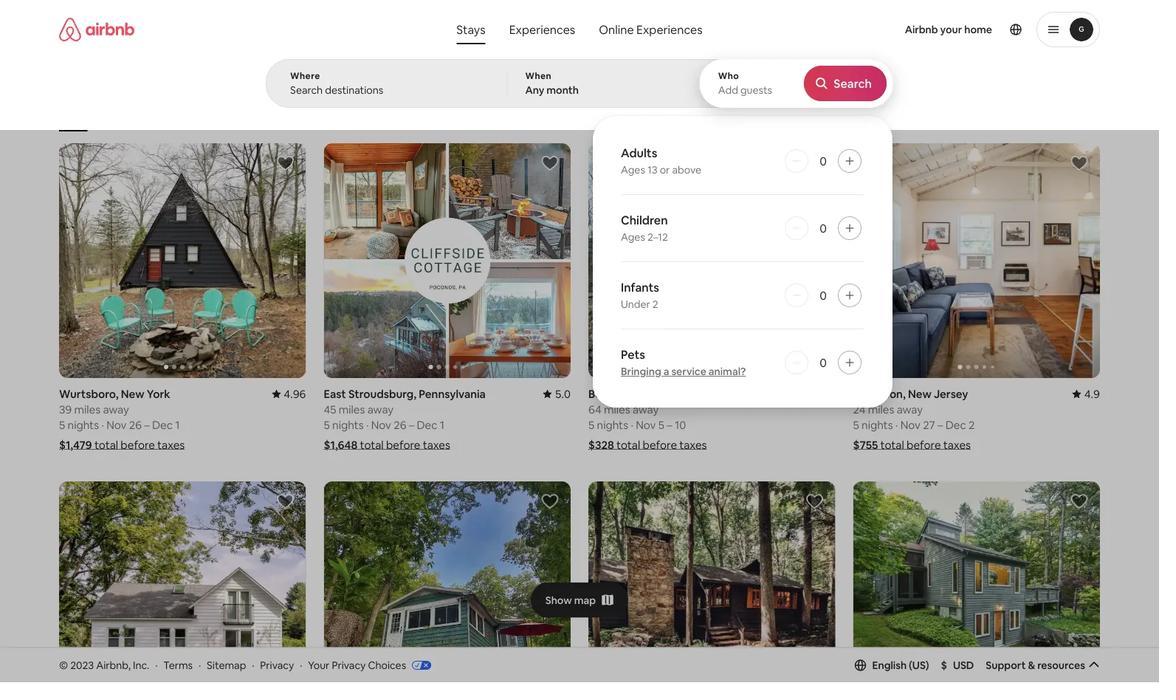 Task type: describe. For each thing, give the bounding box(es) containing it.
wurtsboro,
[[59, 387, 119, 401]]

1 privacy from the left
[[260, 659, 294, 672]]

add to wishlist: wurtsboro, new york image
[[277, 154, 294, 172]]

east stroudsburg, pennsylvania 45 miles away 5 nights · nov 26 – dec 1 $1,648 total before taxes
[[324, 387, 486, 452]]

nights for 24
[[862, 418, 894, 432]]

– for 24 miles away
[[938, 418, 944, 432]]

ski-
[[647, 109, 663, 121]]

above
[[673, 163, 702, 177]]

add to wishlist: jefferson, new jersey image
[[1071, 154, 1089, 172]]

a-frames
[[778, 109, 817, 121]]

Where field
[[290, 83, 483, 97]]

adults ages 13 or above
[[621, 145, 702, 177]]

27
[[924, 418, 936, 432]]

support
[[987, 659, 1026, 672]]

usd
[[954, 659, 975, 672]]

2–12
[[648, 230, 668, 244]]

inc.
[[133, 659, 149, 672]]

26 for 39 miles away
[[129, 418, 142, 432]]

nov for 24 miles away
[[901, 418, 921, 432]]

2023
[[70, 659, 94, 672]]

&
[[1029, 659, 1036, 672]]

add to wishlist: pine bush, new york image
[[1071, 493, 1089, 510]]

taxes for jefferson, new jersey 24 miles away 5 nights · nov 27 – dec 2 $755 total before taxes
[[944, 438, 971, 452]]

infants under 2
[[621, 280, 660, 311]]

(us)
[[909, 659, 930, 672]]

frames
[[788, 109, 817, 121]]

$ usd
[[942, 659, 975, 672]]

add to wishlist: east stroudsburg, pennsylvania image
[[542, 154, 559, 172]]

4.9
[[1085, 387, 1101, 401]]

month
[[547, 83, 579, 97]]

bethlehem,
[[589, 387, 648, 401]]

nov for 39 miles away
[[107, 418, 127, 432]]

$755
[[854, 438, 879, 452]]

your
[[941, 23, 963, 36]]

airbnb your home link
[[897, 14, 1002, 45]]

a-
[[778, 109, 788, 121]]

show map
[[546, 594, 596, 607]]

map
[[575, 594, 596, 607]]

nights for 39
[[68, 418, 99, 432]]

under
[[621, 298, 651, 311]]

39
[[59, 402, 72, 416]]

total for $1,648
[[360, 438, 384, 452]]

0 for pets
[[820, 355, 827, 370]]

45
[[324, 402, 336, 416]]

stroudsburg,
[[349, 387, 417, 401]]

nights inside bethlehem, connecticut 64 miles away 5 nights · nov 5 – 10 $328 total before taxes
[[597, 418, 629, 432]]

support & resources
[[987, 659, 1086, 672]]

bringing a service animal? button
[[621, 365, 746, 378]]

pennsylvania
[[419, 387, 486, 401]]

1 for york
[[175, 418, 180, 432]]

jersey
[[935, 387, 969, 401]]

when any month
[[526, 70, 579, 97]]

experiences button
[[498, 15, 588, 44]]

terms link
[[163, 659, 193, 672]]

add to wishlist: sherman, connecticut image
[[806, 493, 824, 510]]

york
[[147, 387, 170, 401]]

show
[[546, 594, 572, 607]]

dec for jersey
[[946, 418, 967, 432]]

– for 45 miles away
[[409, 418, 415, 432]]

online experiences
[[599, 22, 703, 37]]

away for 45 miles away
[[368, 402, 394, 416]]

before for 24 miles away
[[907, 438, 942, 452]]

5 for 45
[[324, 418, 330, 432]]

pets bringing a service animal?
[[621, 347, 746, 378]]

when
[[526, 70, 552, 82]]

english
[[873, 659, 907, 672]]

display total before taxes switch
[[1062, 94, 1088, 112]]

who add guests
[[719, 70, 773, 97]]

away for 39 miles away
[[103, 402, 129, 416]]

nov inside bethlehem, connecticut 64 miles away 5 nights · nov 5 – 10 $328 total before taxes
[[636, 418, 656, 432]]

your privacy choices link
[[308, 659, 432, 673]]

any
[[526, 83, 545, 97]]

· inside wurtsboro, new york 39 miles away 5 nights · nov 26 – dec 1 $1,479 total before taxes
[[101, 418, 104, 432]]

omg!
[[591, 109, 614, 121]]

2 inside infants under 2
[[653, 298, 659, 311]]

taxes for east stroudsburg, pennsylvania 45 miles away 5 nights · nov 26 – dec 1 $1,648 total before taxes
[[423, 438, 451, 452]]

ages for adults
[[621, 163, 646, 177]]

guests
[[741, 83, 773, 97]]

dec for york
[[152, 418, 173, 432]]

connecticut
[[651, 387, 716, 401]]

$1,479
[[59, 438, 92, 452]]

sitemap link
[[207, 659, 246, 672]]

taxes for wurtsboro, new york 39 miles away 5 nights · nov 26 – dec 1 $1,479 total before taxes
[[157, 438, 185, 452]]

4.96 out of 5 average rating image
[[272, 387, 306, 401]]

ski-in/out
[[647, 109, 688, 121]]

before inside bethlehem, connecticut 64 miles away 5 nights · nov 5 – 10 $328 total before taxes
[[643, 438, 677, 452]]

add to wishlist: pound ridge, new york image
[[277, 493, 294, 510]]

show map button
[[531, 583, 629, 618]]

sitemap
[[207, 659, 246, 672]]

13
[[648, 163, 658, 177]]

2 inside jefferson, new jersey 24 miles away 5 nights · nov 27 – dec 2 $755 total before taxes
[[969, 418, 975, 432]]

nov for 45 miles away
[[371, 418, 392, 432]]

miles for 45
[[339, 402, 365, 416]]

jefferson, new jersey 24 miles away 5 nights · nov 27 – dec 2 $755 total before taxes
[[854, 387, 975, 452]]

miles for 39
[[74, 402, 101, 416]]



Task type: vqa. For each thing, say whether or not it's contained in the screenshot.
3rd Mountains from left
no



Task type: locate. For each thing, give the bounding box(es) containing it.
3 miles from the left
[[604, 402, 631, 416]]

4 0 from the top
[[820, 355, 827, 370]]

miles inside jefferson, new jersey 24 miles away 5 nights · nov 27 – dec 2 $755 total before taxes
[[869, 402, 895, 416]]

airbnb,
[[96, 659, 131, 672]]

total
[[94, 438, 118, 452], [360, 438, 384, 452], [617, 438, 641, 452], [881, 438, 905, 452]]

3 dec from the left
[[946, 418, 967, 432]]

1 for pennsylvania
[[440, 418, 445, 432]]

total for $1,479
[[94, 438, 118, 452]]

2 0 from the top
[[820, 221, 827, 236]]

where
[[290, 70, 320, 82]]

0
[[820, 153, 827, 168], [820, 221, 827, 236], [820, 288, 827, 303], [820, 355, 827, 370]]

before down 10
[[643, 438, 677, 452]]

1 dec from the left
[[152, 418, 173, 432]]

· right inc.
[[155, 659, 158, 672]]

before for 45 miles away
[[386, 438, 421, 452]]

– inside bethlehem, connecticut 64 miles away 5 nights · nov 5 – 10 $328 total before taxes
[[667, 418, 673, 432]]

4.96
[[284, 387, 306, 401]]

before down york in the bottom left of the page
[[121, 438, 155, 452]]

$328
[[589, 438, 615, 452]]

add to wishlist: byram township, new jersey image
[[542, 493, 559, 510]]

5 5 from the left
[[854, 418, 860, 432]]

– inside wurtsboro, new york 39 miles away 5 nights · nov 26 – dec 1 $1,479 total before taxes
[[144, 418, 150, 432]]

1 nights from the left
[[68, 418, 99, 432]]

dec for pennsylvania
[[417, 418, 438, 432]]

dec right '27'
[[946, 418, 967, 432]]

ages
[[621, 163, 646, 177], [621, 230, 646, 244]]

nights up the $755
[[862, 418, 894, 432]]

3 away from the left
[[633, 402, 659, 416]]

total inside east stroudsburg, pennsylvania 45 miles away 5 nights · nov 26 – dec 1 $1,648 total before taxes
[[360, 438, 384, 452]]

miles
[[74, 402, 101, 416], [339, 402, 365, 416], [604, 402, 631, 416], [869, 402, 895, 416]]

1 nov from the left
[[107, 418, 127, 432]]

nov inside east stroudsburg, pennsylvania 45 miles away 5 nights · nov 26 – dec 1 $1,648 total before taxes
[[371, 418, 392, 432]]

choices
[[368, 659, 406, 672]]

2 before from the left
[[386, 438, 421, 452]]

4 – from the left
[[938, 418, 944, 432]]

new left york in the bottom left of the page
[[121, 387, 144, 401]]

24
[[854, 402, 866, 416]]

1 5 from the left
[[59, 418, 65, 432]]

who
[[719, 70, 740, 82]]

26 inside wurtsboro, new york 39 miles away 5 nights · nov 26 – dec 1 $1,479 total before taxes
[[129, 418, 142, 432]]

away inside east stroudsburg, pennsylvania 45 miles away 5 nights · nov 26 – dec 1 $1,648 total before taxes
[[368, 402, 394, 416]]

· down wurtsboro,
[[101, 418, 104, 432]]

1 horizontal spatial privacy
[[332, 659, 366, 672]]

4 away from the left
[[897, 402, 924, 416]]

1 horizontal spatial experiences
[[637, 22, 703, 37]]

taxes down york in the bottom left of the page
[[157, 438, 185, 452]]

0 horizontal spatial dec
[[152, 418, 173, 432]]

your
[[308, 659, 330, 672]]

4 before from the left
[[907, 438, 942, 452]]

4 miles from the left
[[869, 402, 895, 416]]

· left your
[[300, 659, 302, 672]]

· right 'terms' link
[[199, 659, 201, 672]]

profile element
[[728, 0, 1101, 59]]

away inside jefferson, new jersey 24 miles away 5 nights · nov 27 – dec 2 $755 total before taxes
[[897, 402, 924, 416]]

1 vertical spatial ages
[[621, 230, 646, 244]]

dec down pennsylvania
[[417, 418, 438, 432]]

3 total from the left
[[617, 438, 641, 452]]

new inside jefferson, new jersey 24 miles away 5 nights · nov 27 – dec 2 $755 total before taxes
[[909, 387, 932, 401]]

1 taxes from the left
[[157, 438, 185, 452]]

26 inside east stroudsburg, pennsylvania 45 miles away 5 nights · nov 26 – dec 1 $1,648 total before taxes
[[394, 418, 407, 432]]

· left '27'
[[896, 418, 899, 432]]

before
[[121, 438, 155, 452], [386, 438, 421, 452], [643, 438, 677, 452], [907, 438, 942, 452]]

total right $328
[[617, 438, 641, 452]]

nights up the $1,648
[[332, 418, 364, 432]]

0 vertical spatial ages
[[621, 163, 646, 177]]

infants
[[621, 280, 660, 295]]

online experiences link
[[588, 15, 715, 44]]

bringing
[[621, 365, 662, 378]]

4 taxes from the left
[[944, 438, 971, 452]]

5.0
[[555, 387, 571, 401]]

5 for 24
[[854, 418, 860, 432]]

airbnb your home
[[905, 23, 993, 36]]

online
[[599, 22, 634, 37]]

privacy right your
[[332, 659, 366, 672]]

1 26 from the left
[[129, 418, 142, 432]]

taxes inside jefferson, new jersey 24 miles away 5 nights · nov 27 – dec 2 $755 total before taxes
[[944, 438, 971, 452]]

5 left 10
[[659, 418, 665, 432]]

before down '27'
[[907, 438, 942, 452]]

miles inside east stroudsburg, pennsylvania 45 miles away 5 nights · nov 26 – dec 1 $1,648 total before taxes
[[339, 402, 365, 416]]

·
[[101, 418, 104, 432], [366, 418, 369, 432], [631, 418, 634, 432], [896, 418, 899, 432], [155, 659, 158, 672], [199, 659, 201, 672], [252, 659, 255, 672], [300, 659, 302, 672]]

1 horizontal spatial dec
[[417, 418, 438, 432]]

airbnb
[[905, 23, 939, 36]]

new
[[121, 387, 144, 401], [909, 387, 932, 401]]

taxes down pennsylvania
[[423, 438, 451, 452]]

· inside east stroudsburg, pennsylvania 45 miles away 5 nights · nov 26 – dec 1 $1,648 total before taxes
[[366, 418, 369, 432]]

total right the $1,648
[[360, 438, 384, 452]]

away down jefferson, on the bottom of page
[[897, 402, 924, 416]]

– for 39 miles away
[[144, 418, 150, 432]]

1 ages from the top
[[621, 163, 646, 177]]

3 – from the left
[[667, 418, 673, 432]]

taxes down jersey
[[944, 438, 971, 452]]

0 horizontal spatial experiences
[[509, 22, 576, 37]]

children
[[621, 212, 668, 228]]

– right '27'
[[938, 418, 944, 432]]

– left 10
[[667, 418, 673, 432]]

away for 24 miles away
[[897, 402, 924, 416]]

nights inside east stroudsburg, pennsylvania 45 miles away 5 nights · nov 26 – dec 1 $1,648 total before taxes
[[332, 418, 364, 432]]

total inside jefferson, new jersey 24 miles away 5 nights · nov 27 – dec 2 $755 total before taxes
[[881, 438, 905, 452]]

– inside jefferson, new jersey 24 miles away 5 nights · nov 27 – dec 2 $755 total before taxes
[[938, 418, 944, 432]]

miles down bethlehem,
[[604, 402, 631, 416]]

group
[[59, 74, 847, 132], [59, 143, 306, 378], [324, 143, 571, 378], [589, 143, 836, 378], [854, 143, 1101, 378], [59, 482, 306, 683], [324, 482, 571, 683], [589, 482, 836, 683], [854, 482, 1101, 683]]

1 new from the left
[[121, 387, 144, 401]]

away inside bethlehem, connecticut 64 miles away 5 nights · nov 5 – 10 $328 total before taxes
[[633, 402, 659, 416]]

2 right '27'
[[969, 418, 975, 432]]

home
[[965, 23, 993, 36]]

dec down york in the bottom left of the page
[[152, 418, 173, 432]]

© 2023 airbnb, inc. ·
[[59, 659, 158, 672]]

privacy
[[260, 659, 294, 672], [332, 659, 366, 672]]

2 right the under
[[653, 298, 659, 311]]

4.9 out of 5 average rating image
[[1073, 387, 1101, 401]]

nights inside jefferson, new jersey 24 miles away 5 nights · nov 27 – dec 2 $755 total before taxes
[[862, 418, 894, 432]]

support & resources button
[[987, 659, 1101, 672]]

taxes inside wurtsboro, new york 39 miles away 5 nights · nov 26 – dec 1 $1,479 total before taxes
[[157, 438, 185, 452]]

0 horizontal spatial 1
[[175, 418, 180, 432]]

3 taxes from the left
[[680, 438, 707, 452]]

2 total from the left
[[360, 438, 384, 452]]

26 for 45 miles away
[[394, 418, 407, 432]]

0 horizontal spatial 2
[[653, 298, 659, 311]]

stays button
[[445, 15, 498, 44]]

1 total from the left
[[94, 438, 118, 452]]

taxes down 10
[[680, 438, 707, 452]]

or
[[660, 163, 670, 177]]

10
[[675, 418, 687, 432]]

before for 39 miles away
[[121, 438, 155, 452]]

away inside wurtsboro, new york 39 miles away 5 nights · nov 26 – dec 1 $1,479 total before taxes
[[103, 402, 129, 416]]

ages for children
[[621, 230, 646, 244]]

0 horizontal spatial privacy
[[260, 659, 294, 672]]

nights for 45
[[332, 418, 364, 432]]

terms · sitemap · privacy
[[163, 659, 294, 672]]

3 before from the left
[[643, 438, 677, 452]]

ages down children
[[621, 230, 646, 244]]

what can we help you find? tab list
[[445, 15, 588, 44]]

0 for adults
[[820, 153, 827, 168]]

3 5 from the left
[[589, 418, 595, 432]]

1 horizontal spatial 26
[[394, 418, 407, 432]]

5 down the 24
[[854, 418, 860, 432]]

historical
[[269, 109, 308, 121]]

experiences up when
[[509, 22, 576, 37]]

2 26 from the left
[[394, 418, 407, 432]]

terms
[[163, 659, 193, 672]]

1 inside wurtsboro, new york 39 miles away 5 nights · nov 26 – dec 1 $1,479 total before taxes
[[175, 418, 180, 432]]

nights up the $1,479
[[68, 418, 99, 432]]

miles down wurtsboro,
[[74, 402, 101, 416]]

privacy link
[[260, 659, 294, 672]]

homes
[[310, 109, 338, 121]]

dec
[[152, 418, 173, 432], [417, 418, 438, 432], [946, 418, 967, 432]]

nov inside wurtsboro, new york 39 miles away 5 nights · nov 26 – dec 1 $1,479 total before taxes
[[107, 418, 127, 432]]

©
[[59, 659, 68, 672]]

0 horizontal spatial new
[[121, 387, 144, 401]]

4 5 from the left
[[659, 418, 665, 432]]

historical homes
[[269, 109, 338, 121]]

5 down "64"
[[589, 418, 595, 432]]

1 horizontal spatial new
[[909, 387, 932, 401]]

nights inside wurtsboro, new york 39 miles away 5 nights · nov 26 – dec 1 $1,479 total before taxes
[[68, 418, 99, 432]]

before down stroudsburg,
[[386, 438, 421, 452]]

away
[[103, 402, 129, 416], [368, 402, 394, 416], [633, 402, 659, 416], [897, 402, 924, 416]]

4 nov from the left
[[901, 418, 921, 432]]

ages down adults
[[621, 163, 646, 177]]

service
[[672, 365, 707, 378]]

miles down jefferson, on the bottom of page
[[869, 402, 895, 416]]

0 for infants
[[820, 288, 827, 303]]

1
[[175, 418, 180, 432], [440, 418, 445, 432]]

2 horizontal spatial dec
[[946, 418, 967, 432]]

3 nov from the left
[[636, 418, 656, 432]]

1 away from the left
[[103, 402, 129, 416]]

1 inside east stroudsburg, pennsylvania 45 miles away 5 nights · nov 26 – dec 1 $1,648 total before taxes
[[440, 418, 445, 432]]

dec inside east stroudsburg, pennsylvania 45 miles away 5 nights · nov 26 – dec 1 $1,648 total before taxes
[[417, 418, 438, 432]]

total right the $1,479
[[94, 438, 118, 452]]

2 1 from the left
[[440, 418, 445, 432]]

miles inside bethlehem, connecticut 64 miles away 5 nights · nov 5 – 10 $328 total before taxes
[[604, 402, 631, 416]]

2 ages from the top
[[621, 230, 646, 244]]

east
[[324, 387, 346, 401]]

bethlehem, connecticut 64 miles away 5 nights · nov 5 – 10 $328 total before taxes
[[589, 387, 716, 452]]

miles inside wurtsboro, new york 39 miles away 5 nights · nov 26 – dec 1 $1,479 total before taxes
[[74, 402, 101, 416]]

taxes inside bethlehem, connecticut 64 miles away 5 nights · nov 5 – 10 $328 total before taxes
[[680, 438, 707, 452]]

in/out
[[663, 109, 688, 121]]

64
[[589, 402, 602, 416]]

english (us) button
[[855, 659, 930, 672]]

2 miles from the left
[[339, 402, 365, 416]]

1 horizontal spatial 2
[[969, 418, 975, 432]]

2 new from the left
[[909, 387, 932, 401]]

– inside east stroudsburg, pennsylvania 45 miles away 5 nights · nov 26 – dec 1 $1,648 total before taxes
[[409, 418, 415, 432]]

nights
[[68, 418, 99, 432], [332, 418, 364, 432], [597, 418, 629, 432], [862, 418, 894, 432]]

wurtsboro, new york 39 miles away 5 nights · nov 26 – dec 1 $1,479 total before taxes
[[59, 387, 185, 452]]

0 for children
[[820, 221, 827, 236]]

dec inside jefferson, new jersey 24 miles away 5 nights · nov 27 – dec 2 $755 total before taxes
[[946, 418, 967, 432]]

5 down 39
[[59, 418, 65, 432]]

2 experiences from the left
[[637, 22, 703, 37]]

1 – from the left
[[144, 418, 150, 432]]

4 total from the left
[[881, 438, 905, 452]]

0 vertical spatial 2
[[653, 298, 659, 311]]

group containing historical homes
[[59, 74, 847, 132]]

animal?
[[709, 365, 746, 378]]

experiences inside button
[[509, 22, 576, 37]]

– down york in the bottom left of the page
[[144, 418, 150, 432]]

5 inside jefferson, new jersey 24 miles away 5 nights · nov 27 – dec 2 $755 total before taxes
[[854, 418, 860, 432]]

total right the $755
[[881, 438, 905, 452]]

your privacy choices
[[308, 659, 406, 672]]

5 down 45
[[324, 418, 330, 432]]

none search field containing stays
[[266, 0, 894, 408]]

taxes inside east stroudsburg, pennsylvania 45 miles away 5 nights · nov 26 – dec 1 $1,648 total before taxes
[[423, 438, 451, 452]]

miles for 24
[[869, 402, 895, 416]]

5 for 39
[[59, 418, 65, 432]]

experiences
[[509, 22, 576, 37], [637, 22, 703, 37]]

–
[[144, 418, 150, 432], [409, 418, 415, 432], [667, 418, 673, 432], [938, 418, 944, 432]]

· down bethlehem,
[[631, 418, 634, 432]]

dec inside wurtsboro, new york 39 miles away 5 nights · nov 26 – dec 1 $1,479 total before taxes
[[152, 418, 173, 432]]

3 0 from the top
[[820, 288, 827, 303]]

1 0 from the top
[[820, 153, 827, 168]]

privacy inside your privacy choices link
[[332, 659, 366, 672]]

total for $755
[[881, 438, 905, 452]]

total inside wurtsboro, new york 39 miles away 5 nights · nov 26 – dec 1 $1,479 total before taxes
[[94, 438, 118, 452]]

new for 24 miles away
[[909, 387, 932, 401]]

nov left '27'
[[901, 418, 921, 432]]

experiences right online
[[637, 22, 703, 37]]

· inside jefferson, new jersey 24 miles away 5 nights · nov 27 – dec 2 $755 total before taxes
[[896, 418, 899, 432]]

1 miles from the left
[[74, 402, 101, 416]]

children ages 2–12
[[621, 212, 668, 244]]

2 nights from the left
[[332, 418, 364, 432]]

· left privacy link
[[252, 659, 255, 672]]

total inside bethlehem, connecticut 64 miles away 5 nights · nov 5 – 10 $328 total before taxes
[[617, 438, 641, 452]]

away down stroudsburg,
[[368, 402, 394, 416]]

before inside east stroudsburg, pennsylvania 45 miles away 5 nights · nov 26 – dec 1 $1,648 total before taxes
[[386, 438, 421, 452]]

· inside bethlehem, connecticut 64 miles away 5 nights · nov 5 – 10 $328 total before taxes
[[631, 418, 634, 432]]

add
[[719, 83, 739, 97]]

ages inside children ages 2–12
[[621, 230, 646, 244]]

before inside wurtsboro, new york 39 miles away 5 nights · nov 26 – dec 1 $1,479 total before taxes
[[121, 438, 155, 452]]

None search field
[[266, 0, 894, 408]]

adults
[[621, 145, 658, 160]]

nov down wurtsboro,
[[107, 418, 127, 432]]

2 nov from the left
[[371, 418, 392, 432]]

2 away from the left
[[368, 402, 394, 416]]

4 nights from the left
[[862, 418, 894, 432]]

$1,648
[[324, 438, 358, 452]]

nov inside jefferson, new jersey 24 miles away 5 nights · nov 27 – dec 2 $755 total before taxes
[[901, 418, 921, 432]]

away down wurtsboro,
[[103, 402, 129, 416]]

jefferson,
[[854, 387, 906, 401]]

5 inside wurtsboro, new york 39 miles away 5 nights · nov 26 – dec 1 $1,479 total before taxes
[[59, 418, 65, 432]]

2
[[653, 298, 659, 311], [969, 418, 975, 432]]

new inside wurtsboro, new york 39 miles away 5 nights · nov 26 – dec 1 $1,479 total before taxes
[[121, 387, 144, 401]]

5.0 out of 5 average rating image
[[543, 387, 571, 401]]

5 inside east stroudsburg, pennsylvania 45 miles away 5 nights · nov 26 – dec 1 $1,648 total before taxes
[[324, 418, 330, 432]]

a
[[664, 365, 670, 378]]

nov down stroudsburg,
[[371, 418, 392, 432]]

1 vertical spatial 2
[[969, 418, 975, 432]]

– down stroudsburg,
[[409, 418, 415, 432]]

1 1 from the left
[[175, 418, 180, 432]]

new left jersey
[[909, 387, 932, 401]]

pets
[[621, 347, 646, 362]]

trending
[[714, 109, 751, 121]]

away down bethlehem,
[[633, 402, 659, 416]]

add to wishlist: bethlehem, connecticut image
[[806, 154, 824, 172]]

stays
[[457, 22, 486, 37]]

2 5 from the left
[[324, 418, 330, 432]]

resources
[[1038, 659, 1086, 672]]

2 – from the left
[[409, 418, 415, 432]]

privacy left your
[[260, 659, 294, 672]]

nights up $328
[[597, 418, 629, 432]]

· down stroudsburg,
[[366, 418, 369, 432]]

1 before from the left
[[121, 438, 155, 452]]

ages inside adults ages 13 or above
[[621, 163, 646, 177]]

1 experiences from the left
[[509, 22, 576, 37]]

$
[[942, 659, 948, 672]]

2 dec from the left
[[417, 418, 438, 432]]

miles right 45
[[339, 402, 365, 416]]

stays tab panel
[[266, 59, 894, 408]]

new for 39 miles away
[[121, 387, 144, 401]]

before inside jefferson, new jersey 24 miles away 5 nights · nov 27 – dec 2 $755 total before taxes
[[907, 438, 942, 452]]

2 taxes from the left
[[423, 438, 451, 452]]

english (us)
[[873, 659, 930, 672]]

nov left 10
[[636, 418, 656, 432]]

1 horizontal spatial 1
[[440, 418, 445, 432]]

3 nights from the left
[[597, 418, 629, 432]]

0 horizontal spatial 26
[[129, 418, 142, 432]]

2 privacy from the left
[[332, 659, 366, 672]]



